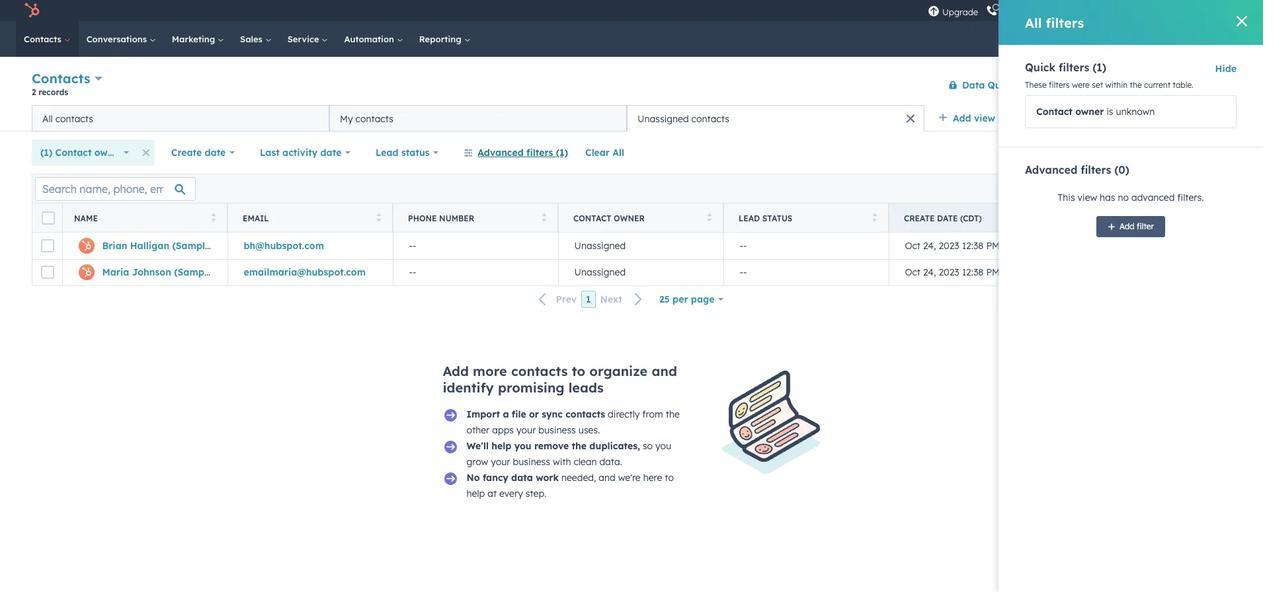 Task type: locate. For each thing, give the bounding box(es) containing it.
1 horizontal spatial press to sort. image
[[541, 213, 546, 222]]

1 horizontal spatial (1)
[[556, 147, 568, 159]]

2 horizontal spatial contact
[[1036, 106, 1073, 118]]

0 horizontal spatial (1)
[[40, 147, 52, 159]]

press to sort. element for contact owner
[[707, 213, 712, 224]]

0 vertical spatial lead
[[376, 147, 399, 159]]

0 horizontal spatial create
[[171, 147, 202, 159]]

no
[[1118, 192, 1129, 204]]

0 vertical spatial pm
[[986, 240, 1000, 252]]

0 horizontal spatial your
[[491, 456, 510, 468]]

2 vertical spatial owner
[[614, 213, 645, 223]]

business inside directly from the other apps your business uses.
[[539, 425, 576, 437]]

and down data.
[[599, 472, 616, 484]]

0 horizontal spatial view
[[974, 112, 995, 124]]

filters.
[[1177, 192, 1204, 204]]

automation
[[344, 34, 397, 44]]

add view (3/5) button
[[930, 105, 1038, 132]]

upgrade image
[[928, 6, 940, 18]]

2 oct from the top
[[905, 267, 921, 279]]

maria johnson (sample contact)
[[102, 267, 255, 279]]

1 vertical spatial cdt
[[1003, 267, 1021, 279]]

2 vertical spatial unassigned
[[574, 267, 626, 279]]

the
[[1130, 80, 1142, 90], [666, 409, 680, 421], [572, 440, 587, 452]]

create date button
[[163, 140, 243, 166]]

unassigned button up next button
[[558, 259, 724, 286]]

2 date from the left
[[320, 147, 341, 159]]

0 vertical spatial oct 24, 2023 12:38 pm cdt
[[905, 240, 1021, 252]]

advanced filters (0)
[[1025, 163, 1130, 177]]

export button
[[1113, 180, 1155, 197]]

unassigned down 'contacts' banner
[[638, 113, 689, 125]]

lead status
[[739, 213, 793, 223]]

press to sort. element
[[211, 213, 216, 224], [376, 213, 381, 224], [541, 213, 546, 224], [707, 213, 712, 224], [872, 213, 877, 224]]

5 press to sort. element from the left
[[872, 213, 877, 224]]

create left contact
[[1165, 80, 1190, 90]]

0 vertical spatial the
[[1130, 80, 1142, 90]]

1 unassigned button from the top
[[558, 233, 724, 259]]

help image
[[1042, 6, 1054, 18]]

these
[[1025, 80, 1047, 90]]

2 unassigned button from the top
[[558, 259, 724, 286]]

1 12:38 from the top
[[962, 240, 984, 252]]

(1) inside button
[[556, 147, 568, 159]]

create down 'all contacts' button
[[171, 147, 202, 159]]

0 horizontal spatial help
[[467, 488, 485, 500]]

business
[[539, 425, 576, 437], [513, 456, 550, 468]]

contacts banner
[[32, 68, 1231, 105]]

contact down all contacts
[[55, 147, 92, 159]]

0 horizontal spatial to
[[572, 363, 585, 380]]

0 vertical spatial and
[[652, 363, 677, 380]]

service
[[287, 34, 322, 44]]

lead inside popup button
[[376, 147, 399, 159]]

contact down actions
[[1036, 106, 1073, 118]]

0 vertical spatial contacts
[[24, 34, 64, 44]]

view left (3/5)
[[974, 112, 995, 124]]

filters for advanced filters (1)
[[526, 147, 553, 159]]

0 vertical spatial your
[[517, 425, 536, 437]]

date
[[205, 147, 226, 159], [320, 147, 341, 159]]

emailmaria@hubspot.com link
[[244, 267, 366, 279]]

create date
[[171, 147, 226, 159]]

add for add view (3/5)
[[953, 112, 971, 124]]

to inside add more contacts to organize and identify promising leads
[[572, 363, 585, 380]]

work
[[536, 472, 559, 484]]

0 vertical spatial business
[[539, 425, 576, 437]]

view left "has" on the right top of page
[[1078, 192, 1097, 204]]

your down file
[[517, 425, 536, 437]]

unassigned button down contact owner
[[558, 233, 724, 259]]

add filter
[[1120, 222, 1154, 231]]

1 horizontal spatial date
[[320, 147, 341, 159]]

date right activity
[[320, 147, 341, 159]]

name
[[74, 213, 98, 223]]

1 horizontal spatial create
[[904, 213, 935, 223]]

advanced filters (1)
[[478, 147, 568, 159]]

contact owner is unknown
[[1036, 106, 1155, 118]]

1 vertical spatial owner
[[94, 147, 123, 159]]

edit
[[1172, 184, 1186, 193]]

press to sort. image
[[211, 213, 216, 222], [541, 213, 546, 222]]

1 vertical spatial your
[[491, 456, 510, 468]]

unassigned up 'pagination' navigation
[[574, 267, 626, 279]]

hubspot link
[[16, 3, 50, 19]]

contact for contact owner is unknown
[[1036, 106, 1073, 118]]

contact) down bh@hubspot.com link
[[215, 267, 255, 279]]

emailmaria@hubspot.com
[[244, 267, 366, 279]]

(1) left clear
[[556, 147, 568, 159]]

1 horizontal spatial owner
[[614, 213, 645, 223]]

filters for quick filters (1)
[[1059, 61, 1089, 74]]

quick filters (1)
[[1025, 61, 1107, 74]]

12:38 for bh@hubspot.com
[[962, 240, 984, 252]]

1 oct 24, 2023 12:38 pm cdt from the top
[[905, 240, 1021, 252]]

2 vertical spatial the
[[572, 440, 587, 452]]

oct
[[905, 240, 921, 252], [905, 267, 921, 279]]

unassigned button for emailmaria@hubspot.com
[[558, 259, 724, 286]]

2 you from the left
[[655, 440, 671, 452]]

1 press to sort. element from the left
[[211, 213, 216, 224]]

advanced up this
[[1025, 163, 1078, 177]]

hide
[[1215, 63, 1237, 75]]

1 vertical spatial advanced
[[1025, 163, 1078, 177]]

advanced down my contacts button
[[478, 147, 524, 159]]

1 vertical spatial 2023
[[939, 267, 960, 279]]

0 horizontal spatial contact
[[55, 147, 92, 159]]

2 horizontal spatial press to sort. image
[[872, 213, 877, 222]]

last activity date button
[[251, 140, 359, 166]]

1 vertical spatial pm
[[986, 267, 1000, 279]]

2 horizontal spatial (1)
[[1093, 61, 1107, 74]]

business up the data
[[513, 456, 550, 468]]

0 vertical spatial cdt
[[1003, 240, 1021, 252]]

unassigned button
[[558, 233, 724, 259], [558, 259, 724, 286]]

1 horizontal spatial your
[[517, 425, 536, 437]]

2 vertical spatial add
[[443, 363, 469, 380]]

advanced inside advanced filters (1) button
[[478, 147, 524, 159]]

oct 24, 2023 12:38 pm cdt for bh@hubspot.com
[[905, 240, 1021, 252]]

lead
[[376, 147, 399, 159], [739, 213, 760, 223]]

1 horizontal spatial help
[[492, 440, 511, 452]]

1 vertical spatial (sample
[[174, 267, 212, 279]]

and
[[652, 363, 677, 380], [599, 472, 616, 484]]

menu
[[927, 0, 1247, 21]]

1 horizontal spatial and
[[652, 363, 677, 380]]

0 vertical spatial oct
[[905, 240, 921, 252]]

1 horizontal spatial contact
[[573, 213, 611, 223]]

sales
[[240, 34, 265, 44]]

to right here
[[665, 472, 674, 484]]

1 vertical spatial the
[[666, 409, 680, 421]]

1 vertical spatial business
[[513, 456, 550, 468]]

1 pm from the top
[[986, 240, 1000, 252]]

press to sort. image for 5th press to sort. element from right
[[211, 213, 216, 222]]

1 2023 from the top
[[939, 240, 960, 252]]

the right within
[[1130, 80, 1142, 90]]

hide button
[[1215, 61, 1237, 77]]

records
[[39, 87, 68, 97]]

add inside popup button
[[953, 112, 971, 124]]

unassigned inside button
[[638, 113, 689, 125]]

1 vertical spatial add
[[1120, 222, 1135, 231]]

email
[[243, 213, 269, 223]]

cdt for bh@hubspot.com
[[1003, 240, 1021, 252]]

0 vertical spatial unassigned
[[638, 113, 689, 125]]

1 vertical spatial contact
[[55, 147, 92, 159]]

2 cdt from the top
[[1003, 267, 1021, 279]]

help down apps
[[492, 440, 511, 452]]

2 pm from the top
[[986, 267, 1000, 279]]

0 horizontal spatial you
[[514, 440, 532, 452]]

12:38
[[962, 240, 984, 252], [962, 267, 984, 279]]

press to sort. image for lead status
[[872, 213, 877, 222]]

import inside button
[[1108, 80, 1134, 90]]

1 vertical spatial help
[[467, 488, 485, 500]]

0 horizontal spatial lead
[[376, 147, 399, 159]]

marketplaces button
[[1006, 0, 1034, 21]]

lead status button
[[367, 140, 447, 166]]

unassigned down contact owner
[[574, 240, 626, 252]]

0 vertical spatial import
[[1108, 80, 1134, 90]]

1 vertical spatial and
[[599, 472, 616, 484]]

johnson
[[132, 267, 171, 279]]

add down data
[[953, 112, 971, 124]]

contacts button
[[32, 69, 103, 88]]

0 vertical spatial (sample
[[172, 240, 210, 252]]

lead for lead status
[[739, 213, 760, 223]]

1 you from the left
[[514, 440, 532, 452]]

add left filter in the right of the page
[[1120, 222, 1135, 231]]

import up other
[[467, 409, 500, 421]]

0 horizontal spatial owner
[[94, 147, 123, 159]]

view inside popup button
[[974, 112, 995, 124]]

1 oct from the top
[[905, 240, 921, 252]]

(1) up set
[[1093, 61, 1107, 74]]

your up fancy
[[491, 456, 510, 468]]

create for create contact
[[1165, 80, 1190, 90]]

contact) down email
[[213, 240, 253, 252]]

0 vertical spatial view
[[974, 112, 995, 124]]

1 horizontal spatial to
[[665, 472, 674, 484]]

1 vertical spatial lead
[[739, 213, 760, 223]]

1 vertical spatial import
[[467, 409, 500, 421]]

were
[[1072, 80, 1090, 90]]

edit columns button
[[1163, 180, 1228, 197]]

the right from
[[666, 409, 680, 421]]

2 vertical spatial contact
[[573, 213, 611, 223]]

4 press to sort. element from the left
[[707, 213, 712, 224]]

0 horizontal spatial press to sort. image
[[376, 213, 381, 222]]

0 horizontal spatial the
[[572, 440, 587, 452]]

create inside "button"
[[1165, 80, 1190, 90]]

0 horizontal spatial date
[[205, 147, 226, 159]]

contacts down the hubspot link
[[24, 34, 64, 44]]

filters for these filters were set within the current table.
[[1049, 80, 1070, 90]]

0 vertical spatial 12:38
[[962, 240, 984, 252]]

(1) down all contacts
[[40, 147, 52, 159]]

duplicates,
[[589, 440, 640, 452]]

1 horizontal spatial lead
[[739, 213, 760, 223]]

business up we'll help you remove the duplicates,
[[539, 425, 576, 437]]

add inside button
[[1120, 222, 1135, 231]]

2 press to sort. image from the left
[[541, 213, 546, 222]]

to left organize
[[572, 363, 585, 380]]

1 cdt from the top
[[1003, 240, 1021, 252]]

grow
[[467, 456, 488, 468]]

2 vertical spatial create
[[904, 213, 935, 223]]

cdt for emailmaria@hubspot.com
[[1003, 267, 1021, 279]]

press to sort. image for phone number press to sort. element
[[541, 213, 546, 222]]

filters for advanced filters (0)
[[1081, 163, 1111, 177]]

provation
[[1128, 5, 1167, 16]]

every
[[499, 488, 523, 500]]

1 vertical spatial oct 24, 2023 12:38 pm cdt
[[905, 267, 1021, 279]]

service link
[[280, 21, 336, 57]]

table.
[[1173, 80, 1194, 90]]

-
[[409, 240, 413, 252], [413, 240, 416, 252], [740, 240, 743, 252], [743, 240, 747, 252], [409, 267, 413, 279], [413, 267, 416, 279], [740, 267, 743, 279], [743, 267, 747, 279]]

2 12:38 from the top
[[962, 267, 984, 279]]

3 press to sort. image from the left
[[872, 213, 877, 222]]

0 vertical spatial contact)
[[213, 240, 253, 252]]

last activity date
[[260, 147, 341, 159]]

this
[[1058, 192, 1075, 204]]

1 date from the left
[[205, 147, 226, 159]]

1 horizontal spatial the
[[666, 409, 680, 421]]

and inside add more contacts to organize and identify promising leads
[[652, 363, 677, 380]]

brian
[[102, 240, 127, 252]]

1 horizontal spatial advanced
[[1025, 163, 1078, 177]]

business inside so you grow your business with clean data.
[[513, 456, 550, 468]]

1 vertical spatial contacts
[[32, 70, 90, 87]]

0 vertical spatial advanced
[[478, 147, 524, 159]]

contact for contact owner
[[573, 213, 611, 223]]

0 vertical spatial add
[[953, 112, 971, 124]]

marketplaces image
[[1014, 6, 1026, 18]]

create contact
[[1165, 80, 1220, 90]]

filters inside button
[[526, 147, 553, 159]]

2 horizontal spatial add
[[1120, 222, 1135, 231]]

2 oct 24, 2023 12:38 pm cdt from the top
[[905, 267, 1021, 279]]

menu containing provation design studio
[[927, 0, 1247, 21]]

1 vertical spatial contact)
[[215, 267, 255, 279]]

contacts for unassigned contacts
[[692, 113, 729, 125]]

2 horizontal spatial the
[[1130, 80, 1142, 90]]

notifications image
[[1086, 6, 1098, 18]]

(sample up maria johnson (sample contact) link
[[172, 240, 210, 252]]

1
[[586, 294, 591, 306]]

press to sort. image left email
[[211, 213, 216, 222]]

add
[[953, 112, 971, 124], [1120, 222, 1135, 231], [443, 363, 469, 380]]

1 24, from the top
[[923, 240, 936, 252]]

0 vertical spatial create
[[1165, 80, 1190, 90]]

close image
[[1237, 16, 1247, 26]]

provation design studio button
[[1106, 0, 1246, 21]]

filter
[[1137, 222, 1154, 231]]

data
[[511, 472, 533, 484]]

create inside popup button
[[171, 147, 202, 159]]

to inside needed, and we're here to help at every step.
[[665, 472, 674, 484]]

press to sort. image
[[376, 213, 381, 222], [707, 213, 712, 222], [872, 213, 877, 222]]

1 horizontal spatial import
[[1108, 80, 1134, 90]]

help down no
[[467, 488, 485, 500]]

1 vertical spatial unassigned
[[574, 240, 626, 252]]

1 vertical spatial 12:38
[[962, 267, 984, 279]]

0 horizontal spatial add
[[443, 363, 469, 380]]

phone
[[408, 213, 437, 223]]

cdt
[[1003, 240, 1021, 252], [1003, 267, 1021, 279]]

1 horizontal spatial add
[[953, 112, 971, 124]]

date down 'all contacts' button
[[205, 147, 226, 159]]

within
[[1105, 80, 1128, 90]]

0 horizontal spatial and
[[599, 472, 616, 484]]

all contacts
[[42, 113, 93, 125]]

filters for all filters
[[1046, 14, 1084, 31]]

1 horizontal spatial view
[[1078, 192, 1097, 204]]

contacts inside popup button
[[32, 70, 90, 87]]

1 vertical spatial 24,
[[923, 267, 936, 279]]

(sample down "brian halligan (sample contact)" in the left of the page
[[174, 267, 212, 279]]

hubspot image
[[24, 3, 40, 19]]

1 vertical spatial to
[[665, 472, 674, 484]]

1 press to sort. image from the left
[[211, 213, 216, 222]]

2 press to sort. element from the left
[[376, 213, 381, 224]]

2 2023 from the top
[[939, 267, 960, 279]]

prev button
[[531, 291, 581, 309]]

--
[[409, 240, 416, 252], [740, 240, 747, 252], [409, 267, 416, 279], [740, 267, 747, 279]]

contacts
[[55, 113, 93, 125], [356, 113, 393, 125], [692, 113, 729, 125], [511, 363, 568, 380], [566, 409, 605, 421]]

1 horizontal spatial you
[[655, 440, 671, 452]]

your
[[517, 425, 536, 437], [491, 456, 510, 468]]

24, for emailmaria@hubspot.com
[[923, 267, 936, 279]]

advanced
[[1132, 192, 1175, 204]]

12:38 for emailmaria@hubspot.com
[[962, 267, 984, 279]]

your inside directly from the other apps your business uses.
[[517, 425, 536, 437]]

contact
[[1036, 106, 1073, 118], [55, 147, 92, 159], [573, 213, 611, 223]]

no
[[467, 472, 480, 484]]

2 press to sort. image from the left
[[707, 213, 712, 222]]

0 vertical spatial to
[[572, 363, 585, 380]]

status
[[401, 147, 430, 159]]

number
[[439, 213, 474, 223]]

contacts up records
[[32, 70, 90, 87]]

other
[[467, 425, 490, 437]]

my contacts
[[340, 113, 393, 125]]

0 vertical spatial 2023
[[939, 240, 960, 252]]

add inside add more contacts to organize and identify promising leads
[[443, 363, 469, 380]]

1 horizontal spatial press to sort. image
[[707, 213, 712, 222]]

0 vertical spatial contact
[[1036, 106, 1073, 118]]

2 horizontal spatial create
[[1165, 80, 1190, 90]]

0 vertical spatial 24,
[[923, 240, 936, 252]]

you right the so at right
[[655, 440, 671, 452]]

we'll help you remove the duplicates,
[[467, 440, 640, 452]]

search image
[[1235, 34, 1245, 44]]

0 horizontal spatial press to sort. image
[[211, 213, 216, 222]]

owner for contact owner
[[614, 213, 645, 223]]

the up clean
[[572, 440, 587, 452]]

and up from
[[652, 363, 677, 380]]

remove
[[534, 440, 569, 452]]

search button
[[1229, 28, 1251, 50]]

3 press to sort. element from the left
[[541, 213, 546, 224]]

create left date in the top of the page
[[904, 213, 935, 223]]

0 vertical spatial owner
[[1076, 106, 1104, 118]]

1 press to sort. image from the left
[[376, 213, 381, 222]]

actions button
[[1030, 74, 1088, 96]]

oct 24, 2023 12:38 pm cdt for emailmaria@hubspot.com
[[905, 267, 1021, 279]]

step.
[[526, 488, 547, 500]]

contacts
[[24, 34, 64, 44], [32, 70, 90, 87]]

all for all contacts
[[42, 113, 53, 125]]

1 vertical spatial view
[[1078, 192, 1097, 204]]

you left remove
[[514, 440, 532, 452]]

contact down clear
[[573, 213, 611, 223]]

import right set
[[1108, 80, 1134, 90]]

2 24, from the top
[[923, 267, 936, 279]]

0 horizontal spatial advanced
[[478, 147, 524, 159]]

0 horizontal spatial import
[[467, 409, 500, 421]]

pm for emailmaria@hubspot.com
[[986, 267, 1000, 279]]

1 vertical spatial oct
[[905, 267, 921, 279]]

2 horizontal spatial owner
[[1076, 106, 1104, 118]]

add left the more
[[443, 363, 469, 380]]

press to sort. image left contact owner
[[541, 213, 546, 222]]

all for all views
[[1046, 112, 1058, 124]]

1 vertical spatial create
[[171, 147, 202, 159]]

contact) for emailmaria@hubspot.com
[[215, 267, 255, 279]]



Task type: vqa. For each thing, say whether or not it's contained in the screenshot.


Task type: describe. For each thing, give the bounding box(es) containing it.
help button
[[1036, 0, 1059, 21]]

quick
[[1025, 61, 1056, 74]]

oct for bh@hubspot.com
[[905, 240, 921, 252]]

help inside needed, and we're here to help at every step.
[[467, 488, 485, 500]]

Search HubSpot search field
[[1077, 28, 1239, 50]]

data quality
[[962, 79, 1022, 91]]

marketing link
[[164, 21, 232, 57]]

at
[[488, 488, 497, 500]]

phone number
[[408, 213, 474, 223]]

design
[[1170, 5, 1198, 16]]

(sample for johnson
[[174, 267, 212, 279]]

import button
[[1096, 74, 1145, 96]]

is
[[1107, 106, 1113, 118]]

and inside needed, and we're here to help at every step.
[[599, 472, 616, 484]]

uses.
[[579, 425, 600, 437]]

contacts link
[[16, 21, 79, 57]]

page
[[691, 294, 715, 306]]

add filter button
[[1097, 216, 1165, 237]]

halligan
[[130, 240, 169, 252]]

actions
[[1042, 80, 1069, 90]]

settings image
[[1064, 6, 1076, 18]]

conversations
[[86, 34, 149, 44]]

import for import a file or sync contacts
[[467, 409, 500, 421]]

data quality button
[[940, 72, 1023, 98]]

apps
[[492, 425, 514, 437]]

create contact button
[[1153, 74, 1231, 96]]

clean
[[574, 456, 597, 468]]

the inside directly from the other apps your business uses.
[[666, 409, 680, 421]]

promising
[[498, 380, 565, 396]]

maria johnson (sample contact) link
[[102, 267, 255, 279]]

automation link
[[336, 21, 411, 57]]

calling icon image
[[986, 5, 998, 17]]

edit columns
[[1172, 184, 1220, 193]]

contacts for all contacts
[[55, 113, 93, 125]]

all views link
[[1038, 105, 1095, 132]]

emailmaria@hubspot.com button
[[228, 259, 393, 286]]

(cdt)
[[960, 213, 982, 223]]

brian halligan (sample contact)
[[102, 240, 253, 252]]

(3/5)
[[998, 112, 1021, 124]]

directly from the other apps your business uses.
[[467, 409, 680, 437]]

unassigned button for bh@hubspot.com
[[558, 233, 724, 259]]

view for has
[[1078, 192, 1097, 204]]

contacts inside add more contacts to organize and identify promising leads
[[511, 363, 568, 380]]

next button
[[596, 291, 651, 309]]

unknown
[[1116, 106, 1155, 118]]

export
[[1122, 184, 1147, 193]]

2
[[32, 87, 36, 97]]

bh@hubspot.com link
[[244, 240, 324, 252]]

press to sort. image for email
[[376, 213, 381, 222]]

more
[[473, 363, 507, 380]]

import for import
[[1108, 80, 1134, 90]]

leads
[[569, 380, 604, 396]]

view for (3/5)
[[974, 112, 995, 124]]

oct for emailmaria@hubspot.com
[[905, 267, 921, 279]]

(1) contact owner button
[[32, 140, 137, 166]]

add for add filter
[[1120, 222, 1135, 231]]

columns
[[1189, 184, 1220, 193]]

(sample for halligan
[[172, 240, 210, 252]]

lead status
[[376, 147, 430, 159]]

activity
[[282, 147, 318, 159]]

per
[[673, 294, 688, 306]]

press to sort. element for lead status
[[872, 213, 877, 224]]

(1) for quick filters (1)
[[1093, 61, 1107, 74]]

next
[[600, 294, 622, 306]]

calling icon button
[[981, 2, 1003, 19]]

studio
[[1200, 5, 1226, 16]]

date inside last activity date "popup button"
[[320, 147, 341, 159]]

press to sort. element for email
[[376, 213, 381, 224]]

all filters
[[1025, 14, 1084, 31]]

date inside create date popup button
[[205, 147, 226, 159]]

needed,
[[561, 472, 596, 484]]

owner inside popup button
[[94, 147, 123, 159]]

create for create date (cdt)
[[904, 213, 935, 223]]

advanced filters (1) button
[[455, 140, 577, 166]]

clear all button
[[577, 140, 633, 166]]

reporting link
[[411, 21, 479, 57]]

contact
[[1192, 80, 1220, 90]]

unassigned contacts
[[638, 113, 729, 125]]

provation design studio
[[1128, 5, 1226, 16]]

clear all
[[585, 147, 624, 159]]

clear
[[585, 147, 610, 159]]

my
[[340, 113, 353, 125]]

unassigned for bh@hubspot.com
[[574, 240, 626, 252]]

create for create date
[[171, 147, 202, 159]]

data.
[[599, 456, 622, 468]]

james peterson image
[[1114, 5, 1126, 17]]

has
[[1100, 192, 1115, 204]]

contact) for bh@hubspot.com
[[213, 240, 253, 252]]

(1) for advanced filters (1)
[[556, 147, 568, 159]]

here
[[643, 472, 662, 484]]

data
[[962, 79, 985, 91]]

press to sort. image for contact owner
[[707, 213, 712, 222]]

0 vertical spatial help
[[492, 440, 511, 452]]

2023 for bh@hubspot.com
[[939, 240, 960, 252]]

with
[[553, 456, 571, 468]]

2023 for emailmaria@hubspot.com
[[939, 267, 960, 279]]

reporting
[[419, 34, 464, 44]]

add for add more contacts to organize and identify promising leads
[[443, 363, 469, 380]]

contact owner
[[573, 213, 645, 223]]

contact inside popup button
[[55, 147, 92, 159]]

owner for contact owner is unknown
[[1076, 106, 1104, 118]]

this view has no advanced filters.
[[1058, 192, 1204, 204]]

bh@hubspot.com button
[[228, 233, 393, 259]]

sales link
[[232, 21, 280, 57]]

add more contacts to organize and identify promising leads
[[443, 363, 677, 396]]

so
[[643, 440, 653, 452]]

marketing
[[172, 34, 218, 44]]

your inside so you grow your business with clean data.
[[491, 456, 510, 468]]

pm for bh@hubspot.com
[[986, 240, 1000, 252]]

directly
[[608, 409, 640, 421]]

date
[[937, 213, 958, 223]]

unassigned for emailmaria@hubspot.com
[[574, 267, 626, 279]]

25 per page
[[659, 294, 715, 306]]

advanced for advanced filters (0)
[[1025, 163, 1078, 177]]

all for all filters
[[1025, 14, 1042, 31]]

so you grow your business with clean data.
[[467, 440, 671, 468]]

advanced for advanced filters (1)
[[478, 147, 524, 159]]

Search name, phone, email addresses, or company search field
[[35, 177, 196, 201]]

24, for bh@hubspot.com
[[923, 240, 936, 252]]

fancy
[[483, 472, 508, 484]]

set
[[1092, 80, 1103, 90]]

you inside so you grow your business with clean data.
[[655, 440, 671, 452]]

current
[[1144, 80, 1171, 90]]

lead for lead status
[[376, 147, 399, 159]]

contacts for my contacts
[[356, 113, 393, 125]]

(1) inside popup button
[[40, 147, 52, 159]]

brian halligan (sample contact) link
[[102, 240, 253, 252]]

pagination navigation
[[531, 291, 651, 309]]

needed, and we're here to help at every step.
[[467, 472, 674, 500]]

these filters were set within the current table.
[[1025, 80, 1194, 90]]

press to sort. element for phone number
[[541, 213, 546, 224]]



